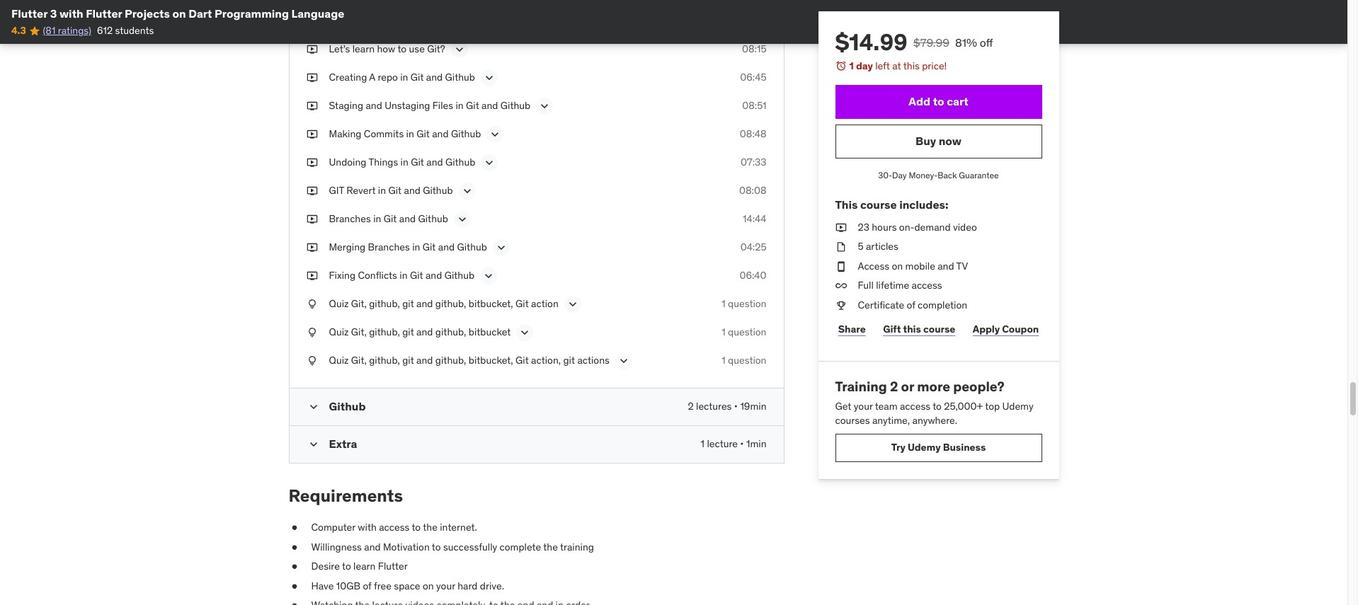 Task type: locate. For each thing, give the bounding box(es) containing it.
2 vertical spatial 1 question
[[722, 354, 767, 367]]

your up courses
[[854, 400, 873, 413]]

git right files
[[466, 99, 479, 112]]

0 vertical spatial of
[[907, 299, 916, 312]]

1 vertical spatial 2
[[688, 400, 694, 413]]

merging
[[329, 241, 366, 254]]

and up the merging branches in git and github
[[399, 213, 416, 225]]

show lecture description image for quiz git, github, git and github, bitbucket, git action
[[566, 298, 580, 312]]

merging branches in git and github
[[329, 241, 487, 254]]

video
[[953, 221, 977, 233]]

0 vertical spatial question
[[728, 298, 767, 310]]

with right computer
[[358, 521, 377, 534]]

on right "space"
[[423, 580, 434, 593]]

0 vertical spatial git,
[[351, 298, 367, 310]]

git
[[397, 14, 410, 27], [411, 71, 424, 84], [466, 99, 479, 112], [417, 128, 430, 140], [411, 156, 424, 169], [388, 184, 402, 197], [384, 213, 397, 225], [423, 241, 436, 254], [410, 269, 423, 282], [516, 298, 529, 310], [516, 354, 529, 367]]

at
[[893, 59, 901, 72]]

and right staging
[[366, 99, 382, 112]]

access down mobile
[[912, 279, 942, 292]]

motivation
[[383, 541, 430, 554]]

1 vertical spatial of
[[363, 580, 372, 593]]

1 for quiz git, github, git and github, bitbucket, git action
[[722, 298, 726, 310]]

2 vertical spatial on
[[423, 580, 434, 593]]

staging and unstaging files in git and github
[[329, 99, 531, 112]]

course up hours
[[860, 198, 897, 212]]

0 horizontal spatial flutter
[[11, 6, 48, 21]]

git down quiz git, github, git and github, bitbucket
[[402, 354, 414, 367]]

• left 1min
[[740, 438, 744, 451]]

of down "full lifetime access"
[[907, 299, 916, 312]]

0 vertical spatial the
[[380, 14, 395, 27]]

staging
[[329, 99, 363, 112]]

0 horizontal spatial course
[[860, 198, 897, 212]]

0 horizontal spatial your
[[436, 580, 455, 593]]

this
[[904, 59, 920, 72], [903, 323, 921, 336]]

your for more
[[854, 400, 873, 413]]

successfully
[[443, 541, 497, 554]]

2 vertical spatial access
[[379, 521, 410, 534]]

2 horizontal spatial the
[[543, 541, 558, 554]]

training
[[835, 378, 887, 395]]

try udemy business
[[892, 441, 986, 454]]

0 horizontal spatial on
[[172, 6, 186, 21]]

1 horizontal spatial your
[[854, 400, 873, 413]]

0 vertical spatial access
[[912, 279, 942, 292]]

git down "git revert in git and github"
[[384, 213, 397, 225]]

show lecture description image for making commits in git and github
[[488, 128, 502, 142]]

in
[[400, 71, 408, 84], [456, 99, 464, 112], [406, 128, 414, 140], [401, 156, 409, 169], [378, 184, 386, 197], [373, 213, 381, 225], [412, 241, 420, 254], [400, 269, 408, 282]]

• for extra
[[740, 438, 744, 451]]

1 question from the top
[[728, 298, 767, 310]]

in right "revert" at the top of the page
[[378, 184, 386, 197]]

to left the cart
[[933, 94, 945, 108]]

4.3
[[11, 24, 26, 37]]

git up branches in git and github
[[388, 184, 402, 197]]

0 vertical spatial 2
[[890, 378, 898, 395]]

1 horizontal spatial with
[[358, 521, 377, 534]]

3 1 question from the top
[[722, 354, 767, 367]]

learn up 10gb
[[353, 560, 376, 573]]

to down internet. on the bottom left of the page
[[432, 541, 441, 554]]

1 horizontal spatial flutter
[[86, 6, 122, 21]]

0 vertical spatial with
[[59, 6, 83, 21]]

of
[[907, 299, 916, 312], [363, 580, 372, 593]]

buy
[[916, 134, 936, 148]]

flutter up 612 at top left
[[86, 6, 122, 21]]

udemy inside training 2 or more people? get your team access to 25,000+ top udemy courses anytime, anywhere.
[[1003, 400, 1034, 413]]

and up use
[[413, 14, 429, 27]]

1 vertical spatial udemy
[[908, 441, 941, 454]]

0 vertical spatial on
[[172, 6, 186, 21]]

udemy right try
[[908, 441, 941, 454]]

2 horizontal spatial on
[[892, 260, 903, 273]]

git down use
[[411, 71, 424, 84]]

show lecture description image for quiz git, github, git and github, bitbucket
[[518, 326, 532, 340]]

show lecture description image
[[538, 99, 552, 113], [460, 184, 474, 198], [455, 213, 469, 227], [482, 269, 496, 283], [566, 298, 580, 312], [617, 354, 631, 368]]

1 horizontal spatial course
[[924, 323, 956, 336]]

1 1 question from the top
[[722, 298, 767, 310]]

3 question from the top
[[728, 354, 767, 367]]

and up quiz git, github, git and github, bitbucket, git action
[[426, 269, 442, 282]]

and down making commits in git and github
[[427, 156, 443, 169]]

xsmall image
[[306, 14, 318, 28], [306, 43, 318, 56], [306, 71, 318, 85], [306, 99, 318, 113], [306, 184, 318, 198], [306, 213, 318, 226], [835, 240, 847, 254], [306, 241, 318, 255], [835, 279, 847, 293], [835, 299, 847, 313], [289, 521, 300, 535], [289, 560, 300, 574], [289, 580, 300, 594]]

flutter 3 with flutter projects on dart programming language
[[11, 6, 345, 21]]

2 this from the top
[[903, 323, 921, 336]]

show lecture description image
[[452, 43, 467, 57], [482, 71, 496, 85], [488, 128, 502, 142], [483, 156, 497, 170], [494, 241, 508, 255], [518, 326, 532, 340]]

hard
[[458, 580, 478, 593]]

let's learn how to use git?
[[329, 43, 445, 55]]

branches in git and github
[[329, 213, 448, 225]]

2 bitbucket, from the top
[[469, 354, 513, 367]]

0 vertical spatial 1 question
[[722, 298, 767, 310]]

the left training
[[543, 541, 558, 554]]

and
[[413, 14, 429, 27], [426, 71, 443, 84], [366, 99, 382, 112], [482, 99, 498, 112], [432, 128, 449, 140], [427, 156, 443, 169], [404, 184, 421, 197], [399, 213, 416, 225], [438, 241, 455, 254], [938, 260, 954, 273], [426, 269, 442, 282], [417, 298, 433, 310], [417, 326, 433, 339], [417, 354, 433, 367], [364, 541, 381, 554]]

bitbucket, down bitbucket
[[469, 354, 513, 367]]

quiz git, github, git and github, bitbucket, git action
[[329, 298, 559, 310]]

3 quiz from the top
[[329, 354, 349, 367]]

1 horizontal spatial on
[[423, 580, 434, 593]]

quiz git, github, git and github, bitbucket, git action, git actions
[[329, 354, 610, 367]]

creating
[[329, 71, 367, 84]]

1 vertical spatial git,
[[351, 326, 367, 339]]

bitbucket, up bitbucket
[[469, 298, 513, 310]]

access for full lifetime access
[[912, 279, 942, 292]]

0 horizontal spatial •
[[734, 400, 738, 413]]

conflicts
[[358, 269, 397, 282]]

1 vertical spatial access
[[900, 400, 931, 413]]

the up let's learn how to use git?
[[380, 14, 395, 27]]

in right things
[[401, 156, 409, 169]]

5 articles
[[858, 240, 899, 253]]

xsmall image
[[306, 128, 318, 141], [306, 156, 318, 170], [835, 221, 847, 235], [835, 260, 847, 274], [306, 269, 318, 283], [306, 298, 318, 311], [306, 326, 318, 340], [306, 354, 318, 368], [289, 541, 300, 555], [289, 599, 300, 606]]

show lecture description image for undoing things in git and github
[[483, 156, 497, 170]]

1 vertical spatial your
[[436, 580, 455, 593]]

and up quiz git, github, git and github, bitbucket
[[417, 298, 433, 310]]

anywhere.
[[913, 414, 958, 427]]

in up fixing conflicts in git and github
[[412, 241, 420, 254]]

2 vertical spatial git,
[[351, 354, 367, 367]]

your left hard
[[436, 580, 455, 593]]

1 horizontal spatial udemy
[[1003, 400, 1034, 413]]

2 vertical spatial question
[[728, 354, 767, 367]]

quiz
[[329, 298, 349, 310], [329, 326, 349, 339], [329, 354, 349, 367]]

0 horizontal spatial 2
[[688, 400, 694, 413]]

gift this course link
[[880, 316, 959, 344]]

branches down branches in git and github
[[368, 241, 410, 254]]

udemy right top
[[1003, 400, 1034, 413]]

0 horizontal spatial of
[[363, 580, 372, 593]]

in right repo on the left top
[[400, 71, 408, 84]]

1 vertical spatial 1 question
[[722, 326, 767, 339]]

2 left or
[[890, 378, 898, 395]]

2
[[890, 378, 898, 395], [688, 400, 694, 413]]

to inside button
[[933, 94, 945, 108]]

git down the merging branches in git and github
[[410, 269, 423, 282]]

1 horizontal spatial the
[[423, 521, 438, 534]]

revert
[[347, 184, 376, 197]]

unstaging
[[385, 99, 430, 112]]

0 vertical spatial udemy
[[1003, 400, 1034, 413]]

complete
[[500, 541, 541, 554]]

1 bitbucket, from the top
[[469, 298, 513, 310]]

share button
[[835, 316, 869, 344]]

courses
[[835, 414, 870, 427]]

23
[[858, 221, 870, 233]]

1 horizontal spatial •
[[740, 438, 744, 451]]

1 vertical spatial bitbucket,
[[469, 354, 513, 367]]

branches up merging
[[329, 213, 371, 225]]

1 vertical spatial this
[[903, 323, 921, 336]]

coupon
[[1002, 323, 1039, 336]]

learn left the how
[[353, 43, 375, 55]]

desire to learn flutter
[[311, 560, 408, 573]]

0 vertical spatial bitbucket,
[[469, 298, 513, 310]]

articles
[[866, 240, 899, 253]]

hours
[[872, 221, 897, 233]]

fixing
[[329, 269, 356, 282]]

anytime,
[[873, 414, 910, 427]]

1 vertical spatial with
[[358, 521, 377, 534]]

course down completion
[[924, 323, 956, 336]]

with up 'ratings)'
[[59, 6, 83, 21]]

1 vertical spatial learn
[[353, 560, 376, 573]]

udemy
[[1003, 400, 1034, 413], [908, 441, 941, 454]]

2 git, from the top
[[351, 326, 367, 339]]

git down quiz git, github, git and github, bitbucket, git action
[[402, 326, 414, 339]]

guarantee
[[959, 170, 999, 180]]

• left the 19min
[[734, 400, 738, 413]]

this course includes:
[[835, 198, 949, 212]]

0 vertical spatial •
[[734, 400, 738, 413]]

lifetime
[[876, 279, 910, 292]]

flutter up free
[[378, 560, 408, 573]]

git down fixing conflicts in git and github
[[402, 298, 414, 310]]

git, for quiz git, github, git and github, bitbucket
[[351, 326, 367, 339]]

git down staging and unstaging files in git and github
[[417, 128, 430, 140]]

this right gift
[[903, 323, 921, 336]]

1 git, from the top
[[351, 298, 367, 310]]

git for quiz git, github, git and github, bitbucket, git action
[[402, 298, 414, 310]]

undoing
[[329, 156, 366, 169]]

git,
[[351, 298, 367, 310], [351, 326, 367, 339], [351, 354, 367, 367]]

business
[[943, 441, 986, 454]]

files
[[433, 99, 453, 112]]

2 vertical spatial quiz
[[329, 354, 349, 367]]

0 horizontal spatial udemy
[[908, 441, 941, 454]]

show lecture description image for fixing conflicts in git and github
[[482, 269, 496, 283]]

share
[[838, 323, 866, 336]]

learn
[[353, 43, 375, 55], [353, 560, 376, 573]]

1 quiz from the top
[[329, 298, 349, 310]]

tv
[[957, 260, 968, 273]]

to up anywhere.
[[933, 400, 942, 413]]

in right 'commits'
[[406, 128, 414, 140]]

on for drive.
[[423, 580, 434, 593]]

space
[[394, 580, 420, 593]]

1 question for action
[[722, 298, 767, 310]]

this right at
[[904, 59, 920, 72]]

0 vertical spatial this
[[904, 59, 920, 72]]

0 vertical spatial your
[[854, 400, 873, 413]]

access for computer with access to the internet.
[[379, 521, 410, 534]]

1 vertical spatial quiz
[[329, 326, 349, 339]]

2 horizontal spatial flutter
[[378, 560, 408, 573]]

your inside training 2 or more people? get your team access to 25,000+ top udemy courses anytime, anywhere.
[[854, 400, 873, 413]]

fixing conflicts in git and github
[[329, 269, 475, 282]]

git up use
[[397, 14, 410, 27]]

30-day money-back guarantee
[[878, 170, 999, 180]]

gift this course
[[883, 323, 956, 336]]

access up motivation
[[379, 521, 410, 534]]

1 question
[[722, 298, 767, 310], [722, 326, 767, 339], [722, 354, 767, 367]]

1 vertical spatial branches
[[368, 241, 410, 254]]

612
[[97, 24, 113, 37]]

flutter up '4.3'
[[11, 6, 48, 21]]

the left internet. on the bottom left of the page
[[423, 521, 438, 534]]

1 vertical spatial •
[[740, 438, 744, 451]]

access down or
[[900, 400, 931, 413]]

2 left lectures
[[688, 400, 694, 413]]

0 vertical spatial quiz
[[329, 298, 349, 310]]

installation the git and github
[[329, 14, 461, 27]]

small image
[[306, 438, 320, 452]]

on up "full lifetime access"
[[892, 260, 903, 273]]

0 horizontal spatial with
[[59, 6, 83, 21]]

git?
[[427, 43, 445, 55]]

1 vertical spatial course
[[924, 323, 956, 336]]

add to cart
[[909, 94, 969, 108]]

1 horizontal spatial 2
[[890, 378, 898, 395]]

3 git, from the top
[[351, 354, 367, 367]]

your
[[854, 400, 873, 413], [436, 580, 455, 593]]

81%
[[955, 35, 977, 50]]

2 quiz from the top
[[329, 326, 349, 339]]

question
[[728, 298, 767, 310], [728, 326, 767, 339], [728, 354, 767, 367]]

on left dart on the top left of the page
[[172, 6, 186, 21]]

extra
[[329, 437, 357, 451]]

completion
[[918, 299, 968, 312]]

1 vertical spatial question
[[728, 326, 767, 339]]

08:48
[[740, 128, 767, 140]]

of left free
[[363, 580, 372, 593]]

training 2 or more people? get your team access to 25,000+ top udemy courses anytime, anywhere.
[[835, 378, 1034, 427]]

git left action
[[516, 298, 529, 310]]

apply
[[973, 323, 1000, 336]]

3
[[50, 6, 57, 21]]



Task type: vqa. For each thing, say whether or not it's contained in the screenshot.
'Dismiss' button
no



Task type: describe. For each thing, give the bounding box(es) containing it.
to up motivation
[[412, 521, 421, 534]]

left
[[876, 59, 890, 72]]

certificate of completion
[[858, 299, 968, 312]]

quiz for quiz git, github, git and github, bitbucket
[[329, 326, 349, 339]]

top
[[985, 400, 1000, 413]]

and up the desire to learn flutter
[[364, 541, 381, 554]]

0 vertical spatial learn
[[353, 43, 375, 55]]

and right files
[[482, 99, 498, 112]]

action
[[531, 298, 559, 310]]

show lecture description image for let's learn how to use git?
[[452, 43, 467, 57]]

gift
[[883, 323, 901, 336]]

things
[[369, 156, 398, 169]]

certificate
[[858, 299, 905, 312]]

installation
[[329, 14, 378, 27]]

1 horizontal spatial of
[[907, 299, 916, 312]]

willingness
[[311, 541, 362, 554]]

repo
[[378, 71, 398, 84]]

or
[[901, 378, 914, 395]]

and down files
[[432, 128, 449, 140]]

apply coupon
[[973, 323, 1039, 336]]

23 hours on-demand video
[[858, 221, 977, 233]]

access inside training 2 or more people? get your team access to 25,000+ top udemy courses anytime, anywhere.
[[900, 400, 931, 413]]

use
[[409, 43, 425, 55]]

show lecture description image for creating a repo in git and github
[[482, 71, 496, 85]]

show lecture description image for merging branches in git and github
[[494, 241, 508, 255]]

willingness and motivation to successfully complete the training
[[311, 541, 594, 554]]

(81
[[43, 24, 56, 37]]

08:15
[[742, 43, 767, 55]]

14:44
[[743, 213, 767, 225]]

1 for quiz git, github, git and github, bitbucket, git action, git actions
[[722, 354, 726, 367]]

in right files
[[456, 99, 464, 112]]

to inside training 2 or more people? get your team access to 25,000+ top udemy courses anytime, anywhere.
[[933, 400, 942, 413]]

06:45
[[740, 71, 767, 84]]

git for quiz git, github, git and github, bitbucket
[[402, 326, 414, 339]]

1 day left at this price!
[[850, 59, 947, 72]]

git, for quiz git, github, git and github, bitbucket, git action
[[351, 298, 367, 310]]

612 students
[[97, 24, 154, 37]]

alarm image
[[835, 60, 847, 72]]

in down "git revert in git and github"
[[373, 213, 381, 225]]

and down quiz git, github, git and github, bitbucket
[[417, 354, 433, 367]]

30-
[[878, 170, 892, 180]]

bitbucket
[[469, 326, 511, 339]]

have
[[311, 580, 334, 593]]

bitbucket, for action,
[[469, 354, 513, 367]]

1 this from the top
[[904, 59, 920, 72]]

off
[[980, 35, 993, 50]]

full lifetime access
[[858, 279, 942, 292]]

19min
[[740, 400, 767, 413]]

team
[[875, 400, 898, 413]]

show lecture description image for branches in git and github
[[455, 213, 469, 227]]

0 horizontal spatial the
[[380, 14, 395, 27]]

2 1 question from the top
[[722, 326, 767, 339]]

internet.
[[440, 521, 477, 534]]

on-
[[899, 221, 915, 233]]

making
[[329, 128, 362, 140]]

git
[[329, 184, 344, 197]]

1 for quiz git, github, git and github, bitbucket
[[722, 326, 726, 339]]

drive.
[[480, 580, 504, 593]]

dart
[[189, 6, 212, 21]]

lectures
[[696, 400, 732, 413]]

flutter for flutter
[[86, 6, 122, 21]]

making commits in git and github
[[329, 128, 481, 140]]

git revert in git and github
[[329, 184, 453, 197]]

lecture
[[707, 438, 738, 451]]

programming
[[215, 6, 289, 21]]

git left action,
[[516, 354, 529, 367]]

try
[[892, 441, 906, 454]]

flutter for desire
[[378, 560, 408, 573]]

requirements
[[289, 485, 403, 507]]

git for quiz git, github, git and github, bitbucket, git action, git actions
[[402, 354, 414, 367]]

git right action,
[[563, 354, 575, 367]]

access on mobile and tv
[[858, 260, 968, 273]]

and left tv
[[938, 260, 954, 273]]

language
[[291, 6, 345, 21]]

small image
[[306, 400, 320, 414]]

git, for quiz git, github, git and github, bitbucket, git action, git actions
[[351, 354, 367, 367]]

day
[[892, 170, 907, 180]]

money-
[[909, 170, 938, 180]]

08:51
[[742, 99, 767, 112]]

your for free
[[436, 580, 455, 593]]

git down making commits in git and github
[[411, 156, 424, 169]]

includes:
[[900, 198, 949, 212]]

quiz for quiz git, github, git and github, bitbucket, git action
[[329, 298, 349, 310]]

desire
[[311, 560, 340, 573]]

2 vertical spatial the
[[543, 541, 558, 554]]

people?
[[953, 378, 1005, 395]]

add
[[909, 94, 931, 108]]

undoing things in git and github
[[329, 156, 476, 169]]

now
[[939, 134, 962, 148]]

buy now button
[[835, 124, 1042, 158]]

quiz git, github, git and github, bitbucket
[[329, 326, 511, 339]]

to up 10gb
[[342, 560, 351, 573]]

access
[[858, 260, 890, 273]]

0 vertical spatial course
[[860, 198, 897, 212]]

07:33
[[741, 156, 767, 169]]

06:40
[[740, 269, 767, 282]]

1 vertical spatial on
[[892, 260, 903, 273]]

show lecture description image for quiz git, github, git and github, bitbucket, git action, git actions
[[617, 354, 631, 368]]

git up fixing conflicts in git and github
[[423, 241, 436, 254]]

(81 ratings)
[[43, 24, 91, 37]]

students
[[115, 24, 154, 37]]

• for github
[[734, 400, 738, 413]]

on for language
[[172, 6, 186, 21]]

creating a repo in git and github
[[329, 71, 475, 84]]

10gb
[[336, 580, 361, 593]]

2 inside training 2 or more people? get your team access to 25,000+ top udemy courses anytime, anywhere.
[[890, 378, 898, 395]]

question for action
[[728, 298, 767, 310]]

1 question for action,
[[722, 354, 767, 367]]

and down undoing things in git and github
[[404, 184, 421, 197]]

and up fixing conflicts in git and github
[[438, 241, 455, 254]]

show lecture description image for git revert in git and github
[[460, 184, 474, 198]]

and down quiz git, github, git and github, bitbucket, git action
[[417, 326, 433, 339]]

buy now
[[916, 134, 962, 148]]

a
[[369, 71, 375, 84]]

show lecture description image for staging and unstaging files in git and github
[[538, 99, 552, 113]]

to left use
[[398, 43, 407, 55]]

try udemy business link
[[835, 434, 1042, 462]]

quiz for quiz git, github, git and github, bitbucket, git action, git actions
[[329, 354, 349, 367]]

$79.99
[[914, 35, 950, 50]]

projects
[[125, 6, 170, 21]]

$14.99 $79.99 81% off
[[835, 28, 993, 57]]

bitbucket, for action
[[469, 298, 513, 310]]

0 vertical spatial branches
[[329, 213, 371, 225]]

commits
[[364, 128, 404, 140]]

04:25
[[741, 241, 767, 254]]

and down git?
[[426, 71, 443, 84]]

apply coupon button
[[970, 316, 1042, 344]]

in right conflicts
[[400, 269, 408, 282]]

1 vertical spatial the
[[423, 521, 438, 534]]

question for action,
[[728, 354, 767, 367]]

1min
[[746, 438, 767, 451]]

free
[[374, 580, 392, 593]]

2 question from the top
[[728, 326, 767, 339]]

5
[[858, 240, 864, 253]]

day
[[856, 59, 873, 72]]



